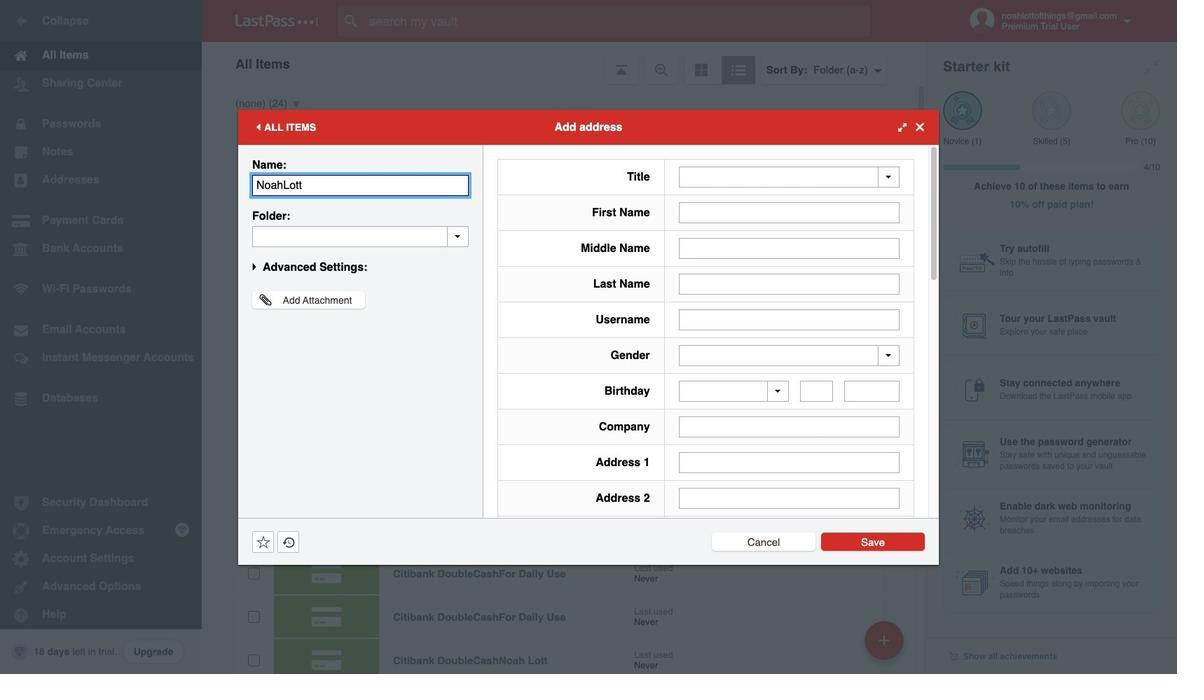 Task type: locate. For each thing, give the bounding box(es) containing it.
dialog
[[238, 110, 939, 675]]

None text field
[[679, 202, 900, 223], [679, 274, 900, 295], [800, 381, 834, 402], [845, 381, 900, 402], [679, 453, 900, 474], [679, 202, 900, 223], [679, 274, 900, 295], [800, 381, 834, 402], [845, 381, 900, 402], [679, 453, 900, 474]]

None text field
[[252, 175, 469, 196], [252, 226, 469, 247], [679, 238, 900, 259], [679, 309, 900, 330], [679, 417, 900, 438], [679, 488, 900, 510], [252, 175, 469, 196], [252, 226, 469, 247], [679, 238, 900, 259], [679, 309, 900, 330], [679, 417, 900, 438], [679, 488, 900, 510]]

Search search field
[[338, 6, 898, 36]]

new item image
[[880, 636, 889, 646]]

search my vault text field
[[338, 6, 898, 36]]

main navigation navigation
[[0, 0, 202, 675]]

lastpass image
[[235, 15, 318, 27]]



Task type: describe. For each thing, give the bounding box(es) containing it.
vault options navigation
[[202, 42, 927, 84]]

new item navigation
[[860, 617, 912, 675]]



